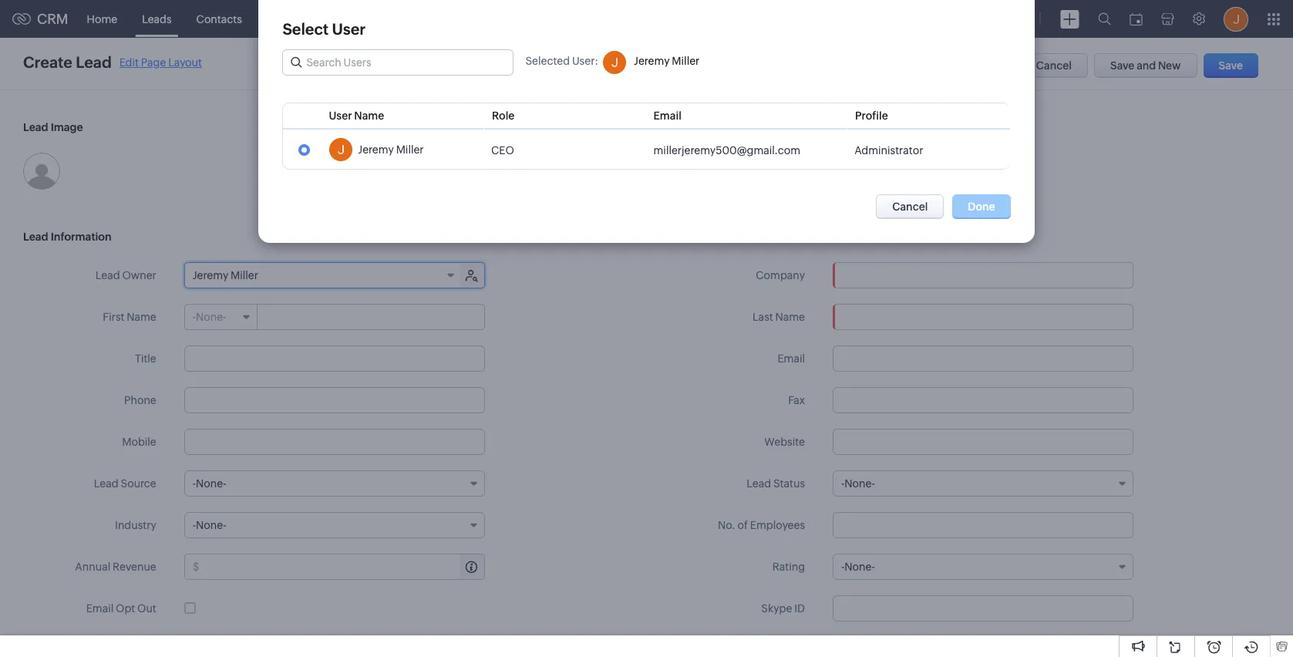 Task type: describe. For each thing, give the bounding box(es) containing it.
lead for lead image
[[23, 121, 48, 133]]

select
[[283, 20, 329, 38]]

name for last name
[[776, 311, 806, 323]]

no. of employees
[[718, 519, 806, 532]]

out
[[137, 603, 156, 615]]

last name
[[753, 311, 806, 323]]

select user
[[283, 20, 366, 38]]

rating
[[773, 561, 806, 573]]

user for select user
[[332, 20, 366, 38]]

lead for lead source
[[94, 478, 119, 490]]

lead for lead status
[[747, 478, 772, 490]]

status
[[774, 478, 806, 490]]

company
[[756, 269, 806, 282]]

fax
[[789, 394, 806, 407]]

website
[[765, 436, 806, 448]]

lead for lead information
[[23, 231, 48, 243]]

upgrade
[[983, 19, 1027, 30]]

skype id
[[762, 603, 806, 615]]

edit
[[119, 56, 139, 68]]

id
[[795, 603, 806, 615]]

image
[[51, 121, 83, 133]]

create
[[23, 53, 72, 71]]

phone
[[124, 394, 156, 407]]

save for save
[[1220, 59, 1244, 72]]

selected user :
[[526, 55, 599, 67]]

1 horizontal spatial jeremy
[[634, 55, 670, 67]]

and
[[1137, 59, 1157, 72]]

role
[[492, 110, 515, 122]]

1 horizontal spatial email
[[655, 110, 683, 122]]

layout
[[168, 56, 202, 68]]

save and new
[[1111, 59, 1182, 72]]

administrator
[[856, 144, 925, 156]]

2 horizontal spatial email
[[778, 353, 806, 365]]

employees
[[751, 519, 806, 532]]

1 vertical spatial jeremy
[[359, 144, 395, 156]]

ceo
[[492, 144, 515, 156]]

lead source
[[94, 478, 156, 490]]

selected
[[526, 55, 570, 67]]

crm link
[[12, 11, 68, 27]]

lead left edit on the top of the page
[[76, 53, 112, 71]]

1 vertical spatial jeremy miller
[[359, 144, 425, 156]]

save for save and new
[[1111, 59, 1135, 72]]

name for user name
[[355, 110, 385, 122]]

leads
[[142, 13, 172, 25]]

Search Users text field
[[283, 50, 513, 75]]

lead image
[[23, 121, 83, 133]]

profile
[[856, 110, 889, 122]]

contacts
[[196, 13, 242, 25]]

mobile
[[122, 436, 156, 448]]

name for first name
[[127, 311, 156, 323]]

opt
[[116, 603, 135, 615]]

of
[[738, 519, 748, 532]]



Task type: locate. For each thing, give the bounding box(es) containing it.
1 horizontal spatial jeremy miller
[[634, 55, 700, 67]]

name down search users text box
[[355, 110, 385, 122]]

1 save from the left
[[1111, 59, 1135, 72]]

0 vertical spatial jeremy
[[634, 55, 670, 67]]

email left opt
[[86, 603, 114, 615]]

first name
[[103, 311, 156, 323]]

home
[[87, 13, 117, 25]]

lead left "information"
[[23, 231, 48, 243]]

jeremy miller down user name
[[359, 144, 425, 156]]

annual revenue
[[75, 561, 156, 573]]

email up millerjeremy500@gmail.com
[[655, 110, 683, 122]]

miller
[[672, 55, 700, 67], [397, 144, 425, 156]]

0 vertical spatial jeremy miller
[[634, 55, 700, 67]]

0 vertical spatial cancel button
[[1021, 53, 1089, 78]]

lead left 'owner'
[[96, 269, 120, 282]]

1 horizontal spatial name
[[355, 110, 385, 122]]

1 vertical spatial cancel button
[[877, 194, 945, 219]]

lead for lead owner
[[96, 269, 120, 282]]

None text field
[[833, 304, 1134, 330], [258, 305, 484, 329], [184, 346, 485, 372], [833, 346, 1134, 372], [833, 429, 1134, 455], [202, 555, 484, 579], [833, 304, 1134, 330], [258, 305, 484, 329], [184, 346, 485, 372], [833, 346, 1134, 372], [833, 429, 1134, 455], [202, 555, 484, 579]]

deals link
[[327, 0, 380, 37]]

2 vertical spatial email
[[86, 603, 114, 615]]

lead information
[[23, 231, 112, 243]]

2 vertical spatial user
[[330, 110, 353, 122]]

name right "last"
[[776, 311, 806, 323]]

cancel button down administrator
[[877, 194, 945, 219]]

lead owner
[[96, 269, 156, 282]]

accounts link
[[255, 0, 327, 37]]

create lead edit page layout
[[23, 53, 202, 71]]

0 vertical spatial cancel
[[1037, 59, 1073, 72]]

1 vertical spatial user
[[572, 55, 595, 67]]

1 horizontal spatial miller
[[672, 55, 700, 67]]

owner
[[122, 269, 156, 282]]

name
[[355, 110, 385, 122], [127, 311, 156, 323], [776, 311, 806, 323]]

revenue
[[113, 561, 156, 573]]

save and new button
[[1095, 53, 1198, 78]]

cancel button
[[1021, 53, 1089, 78], [877, 194, 945, 219]]

0 horizontal spatial save
[[1111, 59, 1135, 72]]

industry
[[115, 519, 156, 532]]

name right the first
[[127, 311, 156, 323]]

jeremy down user name
[[359, 144, 395, 156]]

2 horizontal spatial name
[[776, 311, 806, 323]]

new
[[1159, 59, 1182, 72]]

last
[[753, 311, 774, 323]]

user
[[332, 20, 366, 38], [572, 55, 595, 67], [330, 110, 353, 122]]

cancel
[[1037, 59, 1073, 72], [893, 201, 929, 213]]

cancel button down upgrade
[[1021, 53, 1089, 78]]

1 horizontal spatial save
[[1220, 59, 1244, 72]]

crm
[[37, 11, 68, 27]]

lead left image
[[23, 121, 48, 133]]

1 vertical spatial cancel
[[893, 201, 929, 213]]

1 horizontal spatial cancel
[[1037, 59, 1073, 72]]

no.
[[718, 519, 736, 532]]

0 horizontal spatial name
[[127, 311, 156, 323]]

save
[[1111, 59, 1135, 72], [1220, 59, 1244, 72]]

jeremy miller
[[634, 55, 700, 67], [359, 144, 425, 156]]

email opt out
[[86, 603, 156, 615]]

jeremy right :
[[634, 55, 670, 67]]

accounts
[[267, 13, 315, 25]]

source
[[121, 478, 156, 490]]

2 save from the left
[[1220, 59, 1244, 72]]

0 horizontal spatial cancel button
[[877, 194, 945, 219]]

lead
[[76, 53, 112, 71], [23, 121, 48, 133], [23, 231, 48, 243], [96, 269, 120, 282], [94, 478, 119, 490], [747, 478, 772, 490]]

email
[[655, 110, 683, 122], [778, 353, 806, 365], [86, 603, 114, 615]]

title
[[135, 353, 156, 365]]

deals
[[340, 13, 367, 25]]

leads link
[[130, 0, 184, 37]]

page
[[141, 56, 166, 68]]

lead status
[[747, 478, 806, 490]]

0 vertical spatial user
[[332, 20, 366, 38]]

information
[[51, 231, 112, 243]]

0 horizontal spatial jeremy
[[359, 144, 395, 156]]

user name
[[330, 110, 385, 122]]

annual
[[75, 561, 111, 573]]

edit page layout link
[[119, 56, 202, 68]]

skype
[[762, 603, 793, 615]]

lead left source
[[94, 478, 119, 490]]

save button
[[1204, 53, 1259, 78]]

None text field
[[184, 387, 485, 414], [833, 387, 1134, 414], [184, 429, 485, 455], [833, 512, 1134, 539], [833, 596, 1134, 622], [833, 637, 1134, 657], [184, 387, 485, 414], [833, 387, 1134, 414], [184, 429, 485, 455], [833, 512, 1134, 539], [833, 596, 1134, 622], [833, 637, 1134, 657]]

0 horizontal spatial cancel
[[893, 201, 929, 213]]

:
[[595, 55, 599, 67]]

contacts link
[[184, 0, 255, 37]]

1 vertical spatial email
[[778, 353, 806, 365]]

millerjeremy500@gmail.com
[[655, 144, 802, 156]]

user for selected user :
[[572, 55, 595, 67]]

save left and
[[1111, 59, 1135, 72]]

save right "new"
[[1220, 59, 1244, 72]]

0 horizontal spatial jeremy miller
[[359, 144, 425, 156]]

1 horizontal spatial cancel button
[[1021, 53, 1089, 78]]

jeremy
[[634, 55, 670, 67], [359, 144, 395, 156]]

lead left status at the bottom
[[747, 478, 772, 490]]

email up fax
[[778, 353, 806, 365]]

0 horizontal spatial miller
[[397, 144, 425, 156]]

home link
[[75, 0, 130, 37]]

0 vertical spatial miller
[[672, 55, 700, 67]]

first
[[103, 311, 125, 323]]

jeremy miller right :
[[634, 55, 700, 67]]

1 vertical spatial miller
[[397, 144, 425, 156]]

0 vertical spatial email
[[655, 110, 683, 122]]

0 horizontal spatial email
[[86, 603, 114, 615]]



Task type: vqa. For each thing, say whether or not it's contained in the screenshot.
'Last'
yes



